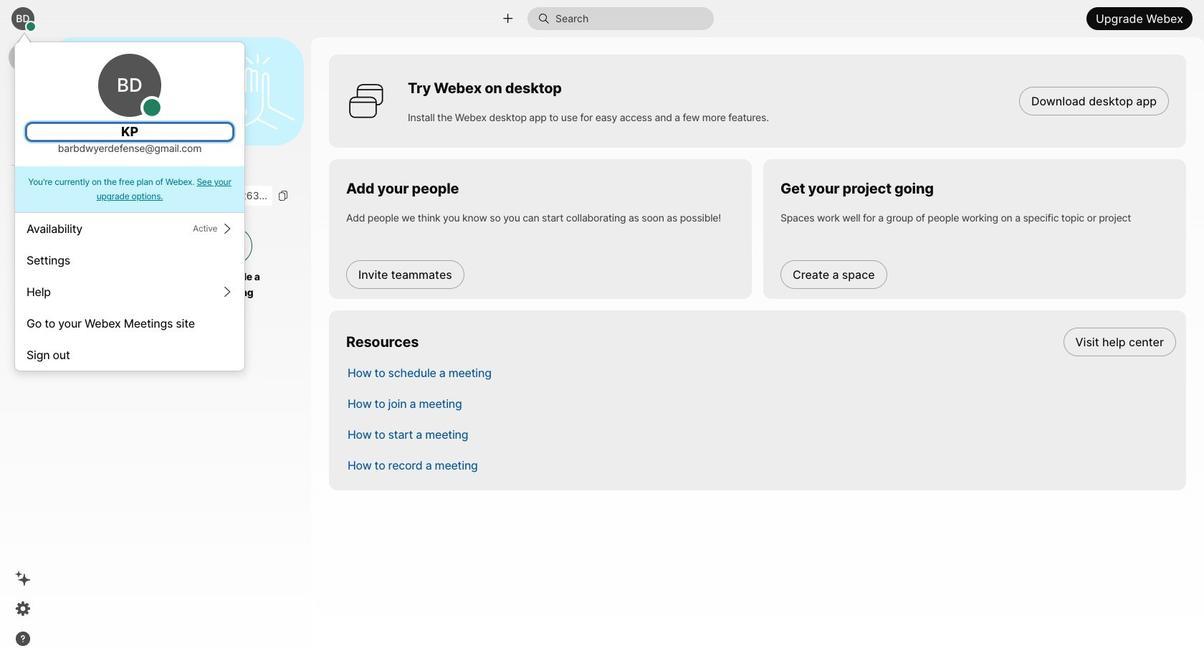Task type: locate. For each thing, give the bounding box(es) containing it.
list item
[[336, 326, 1187, 357], [336, 357, 1187, 388], [336, 388, 1187, 419], [336, 419, 1187, 450], [336, 450, 1187, 480]]

navigation
[[0, 37, 46, 666]]

2 list item from the top
[[336, 357, 1187, 388]]

None text field
[[57, 186, 272, 206]]

5 list item from the top
[[336, 450, 1187, 480]]

arrow right_16 image
[[222, 223, 233, 235]]

webex tab list
[[9, 43, 37, 197]]

Enter your name text field
[[27, 123, 233, 141]]



Task type: describe. For each thing, give the bounding box(es) containing it.
3 list item from the top
[[336, 388, 1187, 419]]

sign out menu item
[[15, 339, 245, 371]]

profile settings menu menu bar
[[15, 213, 245, 371]]

4 list item from the top
[[336, 419, 1187, 450]]

go to your webex meetings site menu item
[[15, 308, 245, 339]]

settings menu item
[[15, 245, 245, 276]]

arrow right_16 image
[[222, 286, 233, 298]]

1 list item from the top
[[336, 326, 1187, 357]]

two hands high fiving image
[[214, 48, 300, 134]]

set status menu item
[[15, 213, 245, 245]]

help menu item
[[15, 276, 245, 308]]



